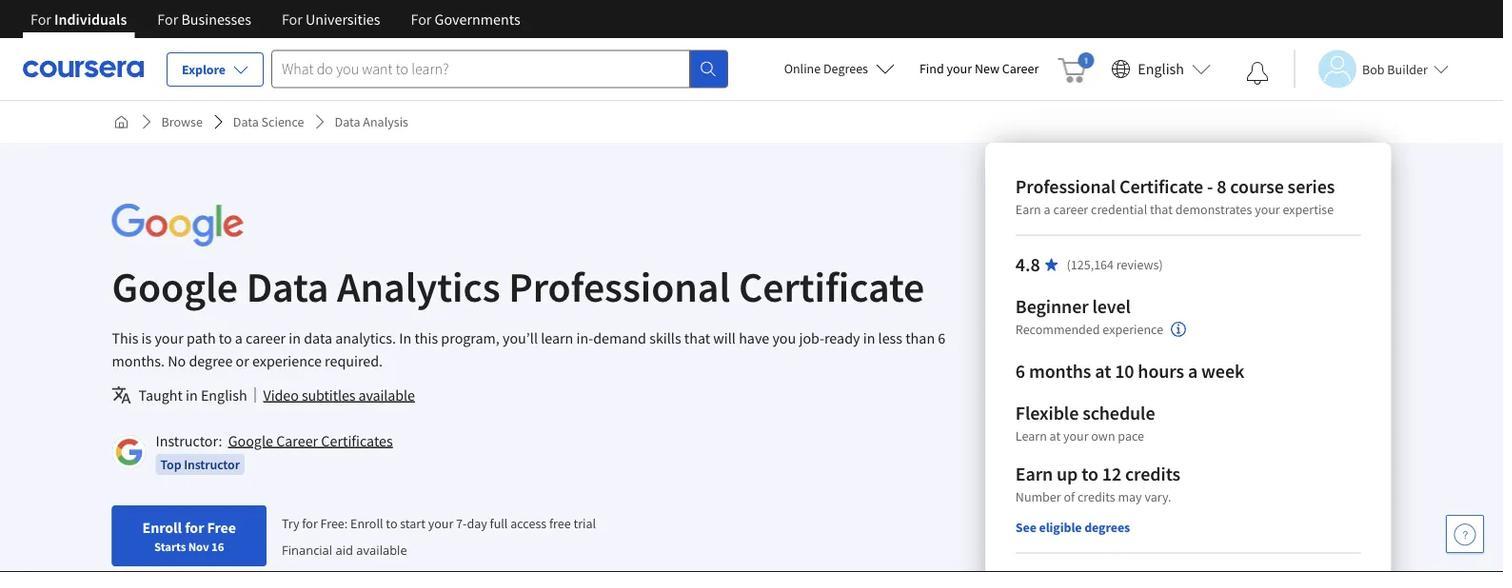 Task type: locate. For each thing, give the bounding box(es) containing it.
professional up credential
[[1016, 175, 1116, 199]]

career up or
[[246, 329, 286, 348]]

google image
[[112, 204, 243, 247]]

0 horizontal spatial 6
[[938, 329, 946, 348]]

experience up video
[[252, 351, 322, 370]]

0 vertical spatial a
[[1044, 201, 1051, 218]]

0 horizontal spatial a
[[235, 329, 243, 348]]

explore button
[[167, 52, 264, 87]]

1 vertical spatial 6
[[1016, 359, 1026, 383]]

enroll up starts
[[142, 518, 182, 537]]

your
[[947, 60, 972, 77], [1255, 201, 1281, 218], [155, 329, 184, 348], [1064, 428, 1089, 445], [428, 515, 454, 532]]

your inside this is your path to a career in data analytics. in this program, you'll learn in-demand skills that will have you job-ready in less than 6 months. no degree or experience required.
[[155, 329, 184, 348]]

1 vertical spatial that
[[684, 329, 711, 348]]

your left 7-
[[428, 515, 454, 532]]

6 left months
[[1016, 359, 1026, 383]]

1 vertical spatial a
[[235, 329, 243, 348]]

2 vertical spatial to
[[386, 515, 398, 532]]

than
[[906, 329, 935, 348]]

analysis
[[363, 113, 408, 130]]

2 horizontal spatial to
[[1082, 462, 1099, 486]]

career inside 'link'
[[1003, 60, 1039, 77]]

free
[[207, 518, 236, 537]]

0 vertical spatial credits
[[1126, 462, 1181, 486]]

0 vertical spatial available
[[359, 386, 415, 405]]

browse
[[161, 113, 203, 130]]

to right "path"
[[219, 329, 232, 348]]

6 inside this is your path to a career in data analytics. in this program, you'll learn in-demand skills that will have you job-ready in less than 6 months. no degree or experience required.
[[938, 329, 946, 348]]

2 horizontal spatial a
[[1188, 359, 1198, 383]]

home image
[[114, 114, 129, 130]]

10
[[1115, 359, 1135, 383]]

coursera image
[[23, 54, 144, 84]]

a inside 'professional certificate - 8 course series earn a career credential that demonstrates your expertise'
[[1044, 201, 1051, 218]]

data left science
[[233, 113, 259, 130]]

flexible schedule learn at your own pace
[[1016, 401, 1156, 445]]

this
[[112, 329, 138, 348]]

for
[[302, 515, 318, 532], [185, 518, 204, 537]]

for for try
[[302, 515, 318, 532]]

1 horizontal spatial enroll
[[351, 515, 383, 532]]

0 horizontal spatial career
[[246, 329, 286, 348]]

6 right than
[[938, 329, 946, 348]]

None search field
[[271, 50, 728, 88]]

this
[[415, 329, 438, 348]]

for left individuals
[[30, 10, 51, 29]]

1 horizontal spatial english
[[1138, 60, 1185, 79]]

1 vertical spatial english
[[201, 386, 247, 405]]

online degrees
[[784, 60, 868, 77]]

6
[[938, 329, 946, 348], [1016, 359, 1026, 383]]

for left governments
[[411, 10, 432, 29]]

available down required. on the bottom of the page
[[359, 386, 415, 405]]

2 for from the left
[[157, 10, 178, 29]]

for for governments
[[411, 10, 432, 29]]

financial
[[282, 541, 332, 558]]

0 vertical spatial professional
[[1016, 175, 1116, 199]]

find your new career link
[[910, 57, 1049, 81]]

credits up vary.
[[1126, 462, 1181, 486]]

eligible
[[1039, 519, 1082, 536]]

at left 10
[[1095, 359, 1112, 383]]

for for individuals
[[30, 10, 51, 29]]

1 vertical spatial available
[[356, 541, 407, 558]]

see
[[1016, 519, 1037, 536]]

4 for from the left
[[411, 10, 432, 29]]

google inside instructor: google career certificates top instructor
[[228, 431, 273, 450]]

1 horizontal spatial certificate
[[1120, 175, 1204, 199]]

taught
[[139, 386, 183, 405]]

1 horizontal spatial for
[[302, 515, 318, 532]]

analytics
[[337, 260, 500, 313]]

may
[[1118, 489, 1142, 506]]

career right new
[[1003, 60, 1039, 77]]

flexible
[[1016, 401, 1079, 425]]

1 vertical spatial credits
[[1078, 489, 1116, 506]]

1 vertical spatial career
[[276, 431, 318, 450]]

for left universities
[[282, 10, 303, 29]]

professional up demand
[[509, 260, 731, 313]]

1 horizontal spatial 6
[[1016, 359, 1026, 383]]

What do you want to learn? text field
[[271, 50, 690, 88]]

0 vertical spatial 6
[[938, 329, 946, 348]]

career left credential
[[1054, 201, 1089, 218]]

earn up number
[[1016, 462, 1053, 486]]

online
[[784, 60, 821, 77]]

for left businesses
[[157, 10, 178, 29]]

that
[[1150, 201, 1173, 218], [684, 329, 711, 348]]

4.8
[[1016, 253, 1040, 277]]

16
[[211, 539, 224, 554]]

path
[[187, 329, 216, 348]]

start
[[400, 515, 426, 532]]

2 earn from the top
[[1016, 462, 1053, 486]]

0 horizontal spatial that
[[684, 329, 711, 348]]

english button
[[1104, 38, 1219, 100]]

0 vertical spatial earn
[[1016, 201, 1042, 218]]

6 months at 10 hours a week
[[1016, 359, 1245, 383]]

universities
[[306, 10, 380, 29]]

0 vertical spatial experience
[[1103, 321, 1164, 338]]

for individuals
[[30, 10, 127, 29]]

1 vertical spatial career
[[246, 329, 286, 348]]

your down course
[[1255, 201, 1281, 218]]

1 earn from the top
[[1016, 201, 1042, 218]]

your right find
[[947, 60, 972, 77]]

to inside try for free: enroll to start your 7-day full access free trial financial aid available
[[386, 515, 398, 532]]

a left credential
[[1044, 201, 1051, 218]]

your left 'own' on the bottom of the page
[[1064, 428, 1089, 445]]

0 horizontal spatial experience
[[252, 351, 322, 370]]

instructor: google career certificates top instructor
[[156, 431, 393, 473]]

0 horizontal spatial to
[[219, 329, 232, 348]]

earn
[[1016, 201, 1042, 218], [1016, 462, 1053, 486]]

(125,164 reviews)
[[1067, 256, 1163, 273]]

earn inside 'professional certificate - 8 course series earn a career credential that demonstrates your expertise'
[[1016, 201, 1042, 218]]

for right try
[[302, 515, 318, 532]]

1 vertical spatial google
[[228, 431, 273, 450]]

a left week
[[1188, 359, 1198, 383]]

google up "path"
[[112, 260, 238, 313]]

to left 12
[[1082, 462, 1099, 486]]

enroll for free starts nov 16
[[142, 518, 236, 554]]

0 vertical spatial english
[[1138, 60, 1185, 79]]

1 horizontal spatial to
[[386, 515, 398, 532]]

in left data
[[289, 329, 301, 348]]

1 horizontal spatial professional
[[1016, 175, 1116, 199]]

career
[[1003, 60, 1039, 77], [276, 431, 318, 450]]

in right taught
[[186, 386, 198, 405]]

of
[[1064, 489, 1075, 506]]

a up or
[[235, 329, 243, 348]]

in left less
[[863, 329, 875, 348]]

1 horizontal spatial career
[[1054, 201, 1089, 218]]

aid
[[336, 541, 353, 558]]

try for free: enroll to start your 7-day full access free trial financial aid available
[[282, 515, 596, 558]]

0 horizontal spatial at
[[1050, 428, 1061, 445]]

1 vertical spatial earn
[[1016, 462, 1053, 486]]

top
[[160, 456, 181, 473]]

0 vertical spatial to
[[219, 329, 232, 348]]

that left the will
[[684, 329, 711, 348]]

job-
[[799, 329, 825, 348]]

1 vertical spatial experience
[[252, 351, 322, 370]]

1 vertical spatial professional
[[509, 260, 731, 313]]

0 vertical spatial career
[[1003, 60, 1039, 77]]

shopping cart: 1 item image
[[1058, 52, 1094, 83]]

earn up 4.8
[[1016, 201, 1042, 218]]

for businesses
[[157, 10, 251, 29]]

english right the shopping cart: 1 item icon
[[1138, 60, 1185, 79]]

for inside try for free: enroll to start your 7-day full access free trial financial aid available
[[302, 515, 318, 532]]

certificate
[[1120, 175, 1204, 199], [739, 260, 925, 313]]

experience down level
[[1103, 321, 1164, 338]]

google
[[112, 260, 238, 313], [228, 431, 273, 450]]

your right is
[[155, 329, 184, 348]]

0 vertical spatial certificate
[[1120, 175, 1204, 199]]

-
[[1208, 175, 1214, 199]]

english down degree
[[201, 386, 247, 405]]

0 vertical spatial google
[[112, 260, 238, 313]]

available right aid
[[356, 541, 407, 558]]

skills
[[650, 329, 681, 348]]

0 vertical spatial career
[[1054, 201, 1089, 218]]

12
[[1102, 462, 1122, 486]]

to left start
[[386, 515, 398, 532]]

0 horizontal spatial english
[[201, 386, 247, 405]]

1 horizontal spatial a
[[1044, 201, 1051, 218]]

for up 'nov'
[[185, 518, 204, 537]]

1 vertical spatial certificate
[[739, 260, 925, 313]]

certificate up credential
[[1120, 175, 1204, 199]]

google up instructor
[[228, 431, 273, 450]]

certificate up ready
[[739, 260, 925, 313]]

1 horizontal spatial career
[[1003, 60, 1039, 77]]

nov
[[188, 539, 209, 554]]

career down video
[[276, 431, 318, 450]]

week
[[1202, 359, 1245, 383]]

credits
[[1126, 462, 1181, 486], [1078, 489, 1116, 506]]

1 vertical spatial at
[[1050, 428, 1061, 445]]

in-
[[577, 329, 593, 348]]

instructor
[[184, 456, 240, 473]]

1 horizontal spatial that
[[1150, 201, 1173, 218]]

credits down "earn up to 12 credits"
[[1078, 489, 1116, 506]]

1 horizontal spatial in
[[289, 329, 301, 348]]

level
[[1093, 295, 1131, 319]]

0 horizontal spatial enroll
[[142, 518, 182, 537]]

google data analytics professional certificate
[[112, 260, 925, 313]]

you
[[773, 329, 796, 348]]

3 for from the left
[[282, 10, 303, 29]]

data left analysis
[[335, 113, 360, 130]]

1 horizontal spatial at
[[1095, 359, 1112, 383]]

professional inside 'professional certificate - 8 course series earn a career credential that demonstrates your expertise'
[[1016, 175, 1116, 199]]

career inside this is your path to a career in data analytics. in this program, you'll learn in-demand skills that will have you job-ready in less than 6 months. no degree or experience required.
[[246, 329, 286, 348]]

0 horizontal spatial credits
[[1078, 489, 1116, 506]]

at right learn
[[1050, 428, 1061, 445]]

enroll right free:
[[351, 515, 383, 532]]

experience
[[1103, 321, 1164, 338], [252, 351, 322, 370]]

0 vertical spatial that
[[1150, 201, 1173, 218]]

businesses
[[181, 10, 251, 29]]

0 horizontal spatial career
[[276, 431, 318, 450]]

that right credential
[[1150, 201, 1173, 218]]

2 vertical spatial a
[[1188, 359, 1198, 383]]

expertise
[[1283, 201, 1334, 218]]

google career certificates image
[[115, 438, 143, 467]]

that inside 'professional certificate - 8 course series earn a career credential that demonstrates your expertise'
[[1150, 201, 1173, 218]]

to inside this is your path to a career in data analytics. in this program, you'll learn in-demand skills that will have you job-ready in less than 6 months. no degree or experience required.
[[219, 329, 232, 348]]

0 horizontal spatial for
[[185, 518, 204, 537]]

video
[[263, 386, 299, 405]]

career
[[1054, 201, 1089, 218], [246, 329, 286, 348]]

for
[[30, 10, 51, 29], [157, 10, 178, 29], [282, 10, 303, 29], [411, 10, 432, 29]]

help center image
[[1454, 523, 1477, 546]]

builder
[[1388, 60, 1428, 78]]

data
[[304, 329, 332, 348]]

hours
[[1138, 359, 1185, 383]]

0 horizontal spatial certificate
[[739, 260, 925, 313]]

own
[[1092, 428, 1116, 445]]

professional
[[1016, 175, 1116, 199], [509, 260, 731, 313]]

for inside enroll for free starts nov 16
[[185, 518, 204, 537]]

have
[[739, 329, 770, 348]]

a inside this is your path to a career in data analytics. in this program, you'll learn in-demand skills that will have you job-ready in less than 6 months. no degree or experience required.
[[235, 329, 243, 348]]

1 for from the left
[[30, 10, 51, 29]]



Task type: vqa. For each thing, say whether or not it's contained in the screenshot.
second Get report button from right
no



Task type: describe. For each thing, give the bounding box(es) containing it.
governments
[[435, 10, 521, 29]]

enroll inside enroll for free starts nov 16
[[142, 518, 182, 537]]

ready
[[825, 329, 860, 348]]

for universities
[[282, 10, 380, 29]]

that inside this is your path to a career in data analytics. in this program, you'll learn in-demand skills that will have you job-ready in less than 6 months. no degree or experience required.
[[684, 329, 711, 348]]

this is your path to a career in data analytics. in this program, you'll learn in-demand skills that will have you job-ready in less than 6 months. no degree or experience required.
[[112, 329, 946, 370]]

in
[[399, 329, 412, 348]]

will
[[714, 329, 736, 348]]

reviews)
[[1117, 256, 1163, 273]]

series
[[1288, 175, 1335, 199]]

earn up to 12 credits
[[1016, 462, 1181, 486]]

free:
[[320, 515, 348, 532]]

course
[[1231, 175, 1284, 199]]

a for 6 months at 10 hours a week
[[1188, 359, 1198, 383]]

data for data science
[[233, 113, 259, 130]]

at inside flexible schedule learn at your own pace
[[1050, 428, 1061, 445]]

recommended experience
[[1016, 321, 1164, 338]]

data for data analysis
[[335, 113, 360, 130]]

for for universities
[[282, 10, 303, 29]]

data analysis
[[335, 113, 408, 130]]

financial aid available button
[[282, 541, 407, 558]]

pace
[[1118, 428, 1145, 445]]

is
[[142, 329, 152, 348]]

data up data
[[246, 260, 329, 313]]

program,
[[441, 329, 500, 348]]

show notifications image
[[1247, 62, 1269, 85]]

no
[[168, 351, 186, 370]]

banner navigation
[[15, 0, 536, 38]]

demand
[[593, 329, 647, 348]]

1 horizontal spatial credits
[[1126, 462, 1181, 486]]

your inside flexible schedule learn at your own pace
[[1064, 428, 1089, 445]]

months.
[[112, 351, 165, 370]]

individuals
[[54, 10, 127, 29]]

for for enroll
[[185, 518, 204, 537]]

see eligible degrees button
[[1016, 518, 1131, 537]]

beginner
[[1016, 295, 1089, 319]]

explore
[[182, 61, 226, 78]]

degrees
[[1085, 519, 1131, 536]]

science
[[261, 113, 304, 130]]

1 horizontal spatial experience
[[1103, 321, 1164, 338]]

google career certificates link
[[228, 431, 393, 450]]

find
[[920, 60, 944, 77]]

2 horizontal spatial in
[[863, 329, 875, 348]]

enroll inside try for free: enroll to start your 7-day full access free trial financial aid available
[[351, 515, 383, 532]]

7-
[[456, 515, 467, 532]]

certificates
[[321, 431, 393, 450]]

trial
[[574, 515, 596, 532]]

0 horizontal spatial professional
[[509, 260, 731, 313]]

subtitles
[[302, 386, 356, 405]]

online degrees button
[[769, 48, 910, 90]]

see eligible degrees
[[1016, 519, 1131, 536]]

english inside button
[[1138, 60, 1185, 79]]

beginner level
[[1016, 295, 1131, 319]]

browse link
[[154, 105, 210, 139]]

your inside 'link'
[[947, 60, 972, 77]]

your inside 'professional certificate - 8 course series earn a career credential that demonstrates your expertise'
[[1255, 201, 1281, 218]]

(125,164
[[1067, 256, 1114, 273]]

try
[[282, 515, 300, 532]]

learn
[[541, 329, 574, 348]]

less
[[879, 329, 903, 348]]

starts
[[154, 539, 186, 554]]

or
[[236, 351, 249, 370]]

certificate inside 'professional certificate - 8 course series earn a career credential that demonstrates your expertise'
[[1120, 175, 1204, 199]]

for for businesses
[[157, 10, 178, 29]]

professional certificate - 8 course series earn a career credential that demonstrates your expertise
[[1016, 175, 1335, 218]]

8
[[1217, 175, 1227, 199]]

a for this is your path to a career in data analytics. in this program, you'll learn in-demand skills that will have you job-ready in less than 6 months. no degree or experience required.
[[235, 329, 243, 348]]

data analysis link
[[327, 105, 416, 139]]

bob builder
[[1363, 60, 1428, 78]]

new
[[975, 60, 1000, 77]]

your inside try for free: enroll to start your 7-day full access free trial financial aid available
[[428, 515, 454, 532]]

analytics.
[[335, 329, 396, 348]]

free
[[549, 515, 571, 532]]

data science
[[233, 113, 304, 130]]

learn
[[1016, 428, 1047, 445]]

to for this is your path to a career in data analytics. in this program, you'll learn in-demand skills that will have you job-ready in less than 6 months. no degree or experience required.
[[219, 329, 232, 348]]

1 vertical spatial to
[[1082, 462, 1099, 486]]

to for try for free: enroll to start your 7-day full access free trial financial aid available
[[386, 515, 398, 532]]

bob
[[1363, 60, 1385, 78]]

day
[[467, 515, 487, 532]]

required.
[[325, 351, 383, 370]]

access
[[511, 515, 547, 532]]

career inside 'professional certificate - 8 course series earn a career credential that demonstrates your expertise'
[[1054, 201, 1089, 218]]

bob builder button
[[1294, 50, 1449, 88]]

available inside button
[[359, 386, 415, 405]]

0 vertical spatial at
[[1095, 359, 1112, 383]]

number
[[1016, 489, 1061, 506]]

credential
[[1091, 201, 1148, 218]]

number of credits may vary.
[[1016, 489, 1172, 506]]

for governments
[[411, 10, 521, 29]]

schedule
[[1083, 401, 1156, 425]]

available inside try for free: enroll to start your 7-day full access free trial financial aid available
[[356, 541, 407, 558]]

career inside instructor: google career certificates top instructor
[[276, 431, 318, 450]]

months
[[1029, 359, 1092, 383]]

full
[[490, 515, 508, 532]]

information about difficulty level pre-requisites. image
[[1171, 322, 1187, 337]]

experience inside this is your path to a career in data analytics. in this program, you'll learn in-demand skills that will have you job-ready in less than 6 months. no degree or experience required.
[[252, 351, 322, 370]]

vary.
[[1145, 489, 1172, 506]]

0 horizontal spatial in
[[186, 386, 198, 405]]

taught in english
[[139, 386, 247, 405]]

degrees
[[824, 60, 868, 77]]

video subtitles available button
[[263, 384, 415, 407]]

degree
[[189, 351, 233, 370]]



